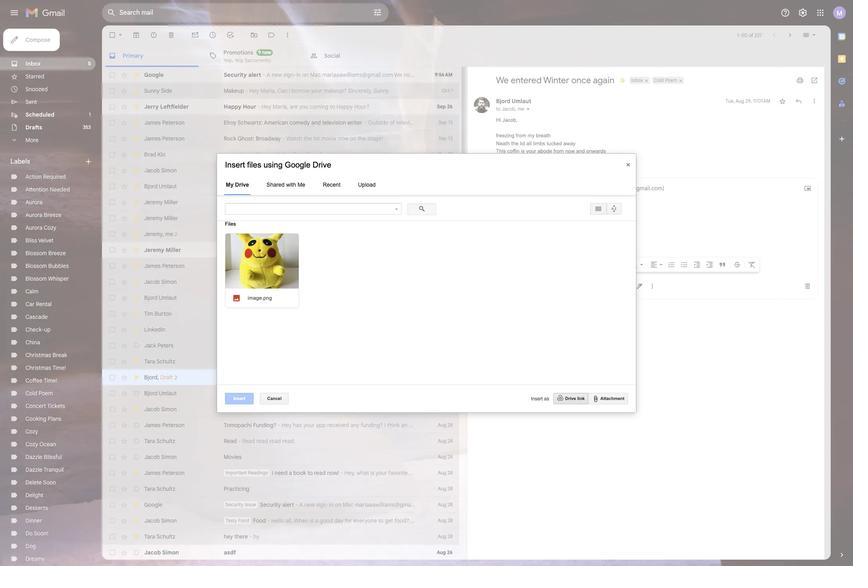 Task type: vqa. For each thing, say whether or not it's contained in the screenshot.


Task type: locate. For each thing, give the bounding box(es) containing it.
, for draft
[[157, 374, 159, 381]]

2 peterson from the top
[[162, 135, 185, 142]]

a left the book
[[289, 470, 292, 477]]

james for tomopachi funding? - hey has your app received any funding? i think an app that digitizes pets is lucrative as hell!
[[144, 422, 161, 429]]

aurora down aurora link
[[25, 212, 42, 219]]

tara schultz for read
[[144, 438, 175, 445]]

abode
[[538, 148, 552, 154]]

1 vertical spatial cozy
[[25, 428, 38, 435]]

1 aurora from the top
[[25, 199, 42, 206]]

tasty food food - hello all, when is a good day for everyone to get food? best, jacob
[[225, 517, 440, 525]]

0 vertical spatial inbox
[[25, 60, 41, 67]]

6 important according to google magic. switch from the top
[[132, 151, 140, 159]]

security
[[224, 71, 247, 78], [260, 501, 281, 509], [225, 502, 243, 508]]

row down american
[[102, 131, 459, 147]]

coffin
[[507, 148, 520, 154]]

1 vertical spatial get
[[385, 517, 393, 525]]

3 tara from the top
[[144, 486, 155, 493]]

hi jacob,
[[496, 117, 518, 123]]

4 important according to google magic. switch from the top
[[132, 119, 140, 127]]

time! down break
[[52, 364, 66, 372]]

0 vertical spatial 1
[[451, 88, 453, 94]]

jacob simon for email
[[144, 406, 177, 413]]

0 vertical spatial ,
[[515, 106, 516, 112]]

umlaut down draft
[[159, 390, 177, 397]]

0 vertical spatial was
[[525, 215, 535, 221]]

7 important according to google magic. switch from the top
[[132, 167, 140, 174]]

coming down other
[[302, 167, 320, 174]]

0 horizontal spatial from
[[516, 133, 526, 139]]

cold poem for cold poem button
[[654, 77, 677, 83]]

0 vertical spatial there
[[292, 390, 306, 397]]

1 horizontal spatial when
[[294, 517, 308, 525]]

sep for jer
[[439, 215, 448, 221]]

laid
[[224, 390, 235, 397]]

single up received at bottom left
[[323, 390, 338, 397]]

that
[[420, 422, 430, 429]]

6 not important switch from the top
[[132, 485, 140, 493]]

poem
[[665, 77, 677, 83], [39, 390, 53, 397]]

food inside tasty food food - hello all, when is a good day for everyone to get food? best, jacob
[[238, 518, 249, 524]]

are left no at the top left of the page
[[240, 183, 248, 190]]

2 james from the top
[[144, 135, 161, 142]]

0 vertical spatial dazzle
[[25, 454, 42, 461]]

17 important according to google magic. switch from the top
[[132, 326, 140, 334]]

0 horizontal spatial do
[[25, 530, 33, 537]]

maria,
[[261, 87, 276, 94], [273, 103, 288, 110], [249, 167, 264, 174], [270, 390, 286, 397]]

- left the hello
[[267, 517, 270, 525]]

sunny right sincerely,
[[373, 87, 389, 94]]

1 horizontal spatial cold poem
[[654, 77, 677, 83]]

read up "movies"
[[224, 438, 237, 445]]

1 jeremy miller from the top
[[144, 199, 178, 206]]

sep for the
[[439, 135, 447, 141]]

row containing jeremy
[[102, 226, 459, 242]]

from up "lid"
[[516, 133, 526, 139]]

bjord umlaut down bjord , draft 2
[[144, 390, 177, 397]]

1 horizontal spatial bad
[[321, 183, 331, 190]]

13 for watch the hit movie now on the stage!
[[448, 135, 453, 141]]

miller for phone
[[166, 247, 181, 254]]

- right makeup in the left top of the page
[[245, 87, 248, 94]]

1 vertical spatial 13
[[448, 135, 453, 141]]

0 vertical spatial hey,
[[262, 199, 273, 206]]

bjord umlaut for 11th row from the bottom
[[144, 390, 177, 397]]

aurora up bliss
[[25, 224, 42, 231]]

important according to google magic. switch for elroy schwartz: american comedy and television writer.
[[132, 119, 140, 127]]

sep 13 for watch the hit movie now on the stage!
[[439, 135, 453, 141]]

when right all,
[[294, 517, 308, 525]]

away right the tucked in the right of the page
[[563, 140, 576, 146]]

row up there are no bad suggestions... - just bad ideas
[[102, 163, 459, 178]]

hy
[[253, 533, 259, 541]]

5 james peterson from the top
[[144, 470, 185, 477]]

google for security alert
[[144, 501, 162, 509]]

jacob simon for work
[[144, 167, 177, 174]]

others
[[487, 390, 503, 397]]

simon for movies
[[161, 454, 177, 461]]

2 jacob simon from the top
[[144, 278, 177, 286]]

umlaut down klo
[[159, 183, 177, 190]]

4 28 from the top
[[448, 470, 453, 476]]

promotions, 9 new messages, tab
[[203, 45, 303, 67]]

hit
[[314, 135, 320, 142]]

do inside the labels 'navigation'
[[25, 530, 33, 537]]

breeze for blossom breeze
[[48, 250, 66, 257]]

2 dazzle from the top
[[25, 466, 42, 474]]

bulleted list ‪(⌘⇧8)‬ image
[[680, 261, 688, 269]]

i left need
[[272, 470, 273, 477]]

24 row from the top
[[102, 497, 459, 513]]

1 vertical spatial just
[[250, 406, 261, 413]]

4 james from the top
[[144, 422, 161, 429]]

1 horizontal spatial food
[[238, 518, 249, 524]]

jeremy miller for coffee order
[[144, 199, 178, 206]]

cold poem link
[[25, 390, 53, 397]]

0 vertical spatial coming
[[310, 103, 329, 110]]

0 vertical spatial 13
[[448, 119, 453, 125]]

tab list
[[831, 25, 853, 538], [102, 45, 831, 67]]

16 important according to google magic. switch from the top
[[132, 310, 140, 318]]

blossom down bliss velvet at the top left of page
[[25, 250, 47, 257]]

1 horizontal spatial single
[[383, 390, 398, 397]]

1 horizontal spatial read
[[242, 438, 255, 445]]

1 vertical spatial when
[[294, 517, 308, 525]]

i left love at the right of page
[[562, 215, 564, 221]]

poem up concert tickets "link"
[[39, 390, 53, 397]]

2 inside bjord , draft 2
[[175, 375, 177, 381]]

- left watch
[[282, 135, 285, 142]]

26 for asdf
[[447, 550, 453, 556]]

sep 13 for i saw the cutest dog the other day
[[439, 151, 453, 157]]

dazzle down cozy ocean link
[[25, 454, 42, 461]]

1 vertical spatial day
[[339, 390, 348, 397]]

25 row from the top
[[102, 513, 459, 529]]

to right laid
[[236, 390, 241, 397]]

row down can
[[102, 99, 459, 115]]

aug 26
[[437, 550, 453, 556]]

maria, up no at the top left of the page
[[249, 167, 264, 174]]

9 row from the top
[[102, 194, 459, 210]]

the right saw
[[254, 151, 263, 158]]

best, right work?
[[359, 167, 371, 174]]

away right others
[[505, 390, 518, 397]]

concert tickets link
[[25, 403, 65, 410]]

8 important according to google magic. switch from the top
[[132, 182, 140, 190]]

1 google from the top
[[144, 71, 164, 78]]

to right the book
[[308, 470, 313, 477]]

cozy ocean
[[25, 441, 56, 448]]

jerry leftfielder
[[144, 103, 189, 110]]

simon for email
[[161, 406, 177, 413]]

important according to google magic. switch for there are no bad suggestions...
[[132, 182, 140, 190]]

2 vertical spatial miller
[[166, 247, 181, 254]]

not important switch for laid to rest
[[132, 390, 140, 398]]

-
[[263, 71, 265, 78], [245, 87, 248, 94], [258, 103, 260, 110], [364, 119, 367, 126], [282, 135, 285, 142], [236, 151, 239, 158], [238, 167, 241, 174], [305, 183, 307, 190], [258, 199, 261, 206], [256, 215, 258, 222], [258, 231, 261, 238], [257, 247, 260, 254], [249, 263, 251, 270], [267, 278, 270, 286], [255, 390, 258, 397], [239, 406, 241, 413], [278, 422, 280, 429], [238, 438, 241, 445], [340, 470, 343, 477], [295, 501, 298, 509], [267, 517, 270, 525], [249, 533, 252, 541]]

1 james peterson from the top
[[144, 119, 185, 126]]

other
[[303, 151, 317, 158]]

dazzle tranquil link
[[25, 466, 64, 474]]

indent more ‪(⌘])‬ image
[[706, 261, 714, 269]]

0 vertical spatial breeze
[[44, 212, 61, 219]]

2 vertical spatial ,
[[157, 374, 159, 381]]

peterson for williams?
[[162, 263, 185, 270]]

1 vertical spatial you
[[291, 167, 300, 174]]

search mail image
[[104, 6, 119, 20]]

1 horizontal spatial me
[[518, 106, 524, 112]]

1 vertical spatial are
[[282, 167, 290, 174]]

a
[[378, 390, 381, 397]]

blossom for blossom bubbles
[[25, 263, 47, 270]]

jacob,
[[502, 117, 518, 123]]

plans
[[48, 415, 61, 423]]

1 tara from the top
[[144, 358, 155, 365]]

2 tara schultz from the top
[[144, 438, 175, 445]]

0 horizontal spatial single
[[323, 390, 338, 397]]

hello
[[271, 517, 284, 525]]

christmas up coffee time! link
[[25, 364, 51, 372]]

26 for happy hour
[[447, 104, 453, 110]]

3 28 from the top
[[448, 454, 453, 460]]

2 aug 28 from the top
[[438, 438, 453, 444]]

1 dazzle from the top
[[25, 454, 42, 461]]

0 vertical spatial away
[[563, 140, 576, 146]]

linkedin row
[[102, 322, 459, 338]]

5 aug 28 from the top
[[438, 486, 453, 492]]

1 horizontal spatial could
[[420, 390, 434, 397]]

are for when
[[282, 167, 290, 174]]

2 horizontal spatial ,
[[515, 106, 516, 112]]

0 horizontal spatial bad
[[257, 183, 267, 190]]

1 vertical spatial dazzle
[[25, 466, 42, 474]]

6 row from the top
[[102, 147, 459, 163]]

remove formatting ‪(⌘\)‬ image
[[748, 261, 756, 269]]

phone
[[224, 247, 241, 254]]

3 peterson from the top
[[162, 263, 185, 270]]

checking
[[263, 406, 286, 413]]

cozy for cozy ocean
[[25, 441, 38, 448]]

0 vertical spatial are
[[290, 103, 298, 110]]

coffee inside the we entered winter once again main content
[[224, 199, 241, 206]]

omen
[[266, 294, 282, 302], [239, 295, 252, 301]]

car rental link
[[25, 301, 52, 308]]

dog link
[[25, 543, 36, 550]]

inbox for inbox button
[[631, 77, 643, 83]]

3 james peterson from the top
[[144, 263, 185, 270]]

1 vertical spatial ,
[[162, 230, 164, 238]]

0 vertical spatial google
[[144, 71, 164, 78]]

- left will
[[249, 263, 251, 270]]

your inside text field
[[576, 215, 586, 221]]

row down security issue security alert -
[[102, 513, 459, 529]]

to right back
[[335, 167, 341, 174]]

1 2 from the top
[[175, 231, 177, 237]]

is left good
[[310, 517, 314, 525]]

party left time
[[225, 279, 237, 285]]

29
[[447, 406, 453, 412]]

think
[[387, 422, 400, 429]]

inbox inside the labels 'navigation'
[[25, 60, 41, 67]]

1 vertical spatial miller
[[164, 215, 178, 222]]

coffee down there
[[224, 199, 241, 206]]

security for issue
[[225, 502, 243, 508]]

funding?
[[253, 422, 276, 429]]

not important switch for movies
[[132, 453, 140, 461]]

day left for
[[334, 517, 344, 525]]

james peterson
[[144, 119, 185, 126], [144, 135, 185, 142], [144, 263, 185, 270], [144, 422, 185, 429], [144, 470, 185, 477]]

aurora down attention
[[25, 199, 42, 206]]

read left now!
[[314, 470, 326, 477]]

row up broadway on the top of the page
[[102, 115, 459, 131]]

29,
[[746, 98, 752, 104]]

security inside security issue security alert -
[[225, 502, 243, 508]]

row
[[102, 67, 459, 83], [102, 83, 459, 99], [102, 99, 459, 115], [102, 115, 459, 131], [102, 131, 459, 147], [102, 147, 459, 163], [102, 163, 459, 178], [102, 178, 459, 194], [102, 194, 459, 210], [102, 210, 459, 226], [102, 226, 459, 242], [102, 242, 459, 258], [102, 258, 459, 274], [102, 274, 459, 290], [102, 290, 459, 306], [102, 370, 459, 386], [102, 386, 547, 402], [102, 402, 459, 417], [102, 417, 513, 433], [102, 433, 459, 449], [102, 449, 459, 465], [102, 465, 459, 481], [102, 481, 459, 497], [102, 497, 459, 513], [102, 513, 459, 529], [102, 529, 459, 545], [102, 545, 459, 561]]

0 horizontal spatial happy
[[224, 103, 241, 110]]

concert
[[25, 403, 46, 410]]

18 row from the top
[[102, 402, 459, 417]]

not important switch
[[132, 342, 140, 350], [132, 390, 140, 398], [132, 421, 140, 429], [132, 437, 140, 445], [132, 453, 140, 461], [132, 485, 140, 493], [132, 549, 140, 557]]

asdf link
[[224, 549, 415, 557]]

1 vertical spatial coffee
[[25, 377, 42, 384]]

time! down christmas time! link on the bottom of page
[[44, 377, 57, 384]]

cold up concert
[[25, 390, 37, 397]]

1 schultz from the top
[[156, 358, 175, 365]]

- right the funding?
[[278, 422, 280, 429]]

row up "happy hour - hey maria, are you coming to happy hour?"
[[102, 83, 459, 99]]

2 2 from the top
[[175, 375, 177, 381]]

now right abode
[[565, 148, 575, 154]]

maria, left can
[[261, 87, 276, 94]]

now left on
[[338, 135, 348, 142]]

row up the what
[[102, 178, 459, 194]]

0 horizontal spatial alert
[[248, 71, 261, 78]]

day right other
[[318, 151, 327, 158]]

2 inside jeremy , me 2
[[175, 231, 177, 237]]

2 26 from the top
[[447, 550, 453, 556]]

3 jeremy miller from the top
[[144, 247, 181, 254]]

poem inside the labels 'navigation'
[[39, 390, 53, 397]]

you for maria,
[[299, 103, 309, 110]]

tara schultz row
[[102, 354, 459, 370]]

0 horizontal spatial all
[[470, 390, 476, 397]]

2 for me
[[175, 231, 177, 237]]

row up am's?
[[102, 242, 459, 258]]

important according to google magic. switch
[[132, 71, 140, 79], [132, 87, 140, 95], [132, 103, 140, 111], [132, 119, 140, 127], [132, 135, 140, 143], [132, 151, 140, 159], [132, 167, 140, 174], [132, 182, 140, 190], [132, 198, 140, 206], [132, 214, 140, 222], [132, 230, 140, 238], [132, 246, 140, 254], [132, 262, 140, 270], [132, 278, 140, 286], [132, 294, 140, 302], [132, 310, 140, 318], [132, 326, 140, 334]]

party right time
[[252, 278, 266, 286]]

0 vertical spatial 26
[[447, 104, 453, 110]]

1 up 353
[[89, 112, 91, 118]]

schwartz:
[[238, 119, 263, 126]]

Not starred checkbox
[[779, 97, 787, 105]]

soon!
[[34, 530, 48, 537]]

delete
[[25, 479, 42, 486]]

important
[[225, 470, 247, 476]]

10 row from the top
[[102, 210, 459, 226]]

blossom down "blossom breeze" link
[[25, 263, 47, 270]]

important because you marked it as important. switch
[[619, 76, 627, 84], [132, 358, 140, 366], [132, 374, 140, 382], [132, 406, 140, 413], [132, 469, 140, 477], [132, 501, 140, 509], [132, 517, 140, 525], [132, 533, 140, 541]]

1 horizontal spatial happy
[[337, 103, 353, 110]]

16 row from the top
[[102, 370, 459, 386]]

hey, left the what
[[262, 199, 273, 206]]

cold poem inside the labels 'navigation'
[[25, 390, 53, 397]]

1 horizontal spatial now
[[565, 148, 575, 154]]

james for rock ghost: broadway - watch the hit movie now on the stage!
[[144, 135, 161, 142]]

cold poem
[[654, 77, 677, 83], [25, 390, 53, 397]]

4 jacob simon from the top
[[144, 454, 177, 461]]

23 row from the top
[[102, 481, 459, 497]]

5 james from the top
[[144, 470, 161, 477]]

klo
[[158, 151, 166, 158]]

0 vertical spatial blossom
[[25, 250, 47, 257]]

cold poem inside button
[[654, 77, 677, 83]]

0 horizontal spatial me
[[165, 230, 173, 238]]

quote ‪(⌘⇧9)‬ image
[[718, 261, 726, 269]]

0 vertical spatial do
[[294, 278, 301, 286]]

jeremy miller for phone case
[[144, 247, 181, 254]]

a left good
[[315, 517, 318, 525]]

now inside freezing from my breath neath the lid all limbs tucked away this coffin is your abode from now and onwards
[[565, 148, 575, 154]]

blossom for blossom whisper
[[25, 275, 47, 282]]

cold inside the labels 'navigation'
[[25, 390, 37, 397]]

2 vertical spatial you
[[302, 278, 311, 286]]

time! for coffee time!
[[44, 377, 57, 384]]

2 christmas from the top
[[25, 364, 51, 372]]

tara for practicing
[[144, 486, 155, 493]]

1 jacob simon from the top
[[144, 167, 177, 174]]

row containing sunny side
[[102, 83, 459, 99]]

this inside text field
[[500, 215, 509, 221]]

labels heading
[[10, 158, 84, 166]]

get right should
[[295, 247, 304, 254]]

1 vertical spatial 2
[[175, 375, 177, 381]]

funding?
[[361, 422, 383, 429]]

drafts link
[[25, 124, 42, 131]]

1 26 from the top
[[447, 104, 453, 110]]

0 horizontal spatial read
[[224, 438, 237, 445]]

breeze for aurora breeze
[[44, 212, 61, 219]]

cold inside button
[[654, 77, 664, 83]]

row containing brad klo
[[102, 147, 459, 163]]

3 tara schultz from the top
[[144, 486, 175, 493]]

0 horizontal spatial get
[[295, 247, 304, 254]]

0 vertical spatial alert
[[248, 71, 261, 78]]

important according to google magic. switch for food trucks
[[132, 214, 140, 222]]

1 vertical spatial google
[[144, 501, 162, 509]]

jeremy miller for food trucks
[[144, 215, 178, 222]]

2 bad from the left
[[321, 183, 331, 190]]

i
[[240, 151, 242, 158]]

4 tara from the top
[[144, 533, 155, 541]]

important according to google magic. switch inside linkedin row
[[132, 326, 140, 334]]

11 row from the top
[[102, 226, 459, 242]]

green
[[310, 247, 324, 254]]

not important switch for practicing
[[132, 485, 140, 493]]

bjord umlaut down klo
[[144, 183, 177, 190]]

cell
[[430, 198, 459, 206]]

draft
[[160, 374, 173, 381]]

cold right inbox button
[[654, 77, 664, 83]]

2 28 from the top
[[448, 438, 453, 444]]

2 james peterson from the top
[[144, 135, 185, 142]]

0 horizontal spatial poem
[[39, 390, 53, 397]]

1 important according to google magic. switch from the top
[[132, 71, 140, 79]]

1 sep 13 from the top
[[439, 119, 453, 125]]

drafts
[[25, 124, 42, 131]]

dazzle
[[25, 454, 42, 461], [25, 466, 42, 474]]

4 schultz from the top
[[156, 533, 175, 541]]

food?
[[395, 517, 409, 525]]

1 vertical spatial cold poem
[[25, 390, 53, 397]]

this down neath
[[496, 148, 506, 154]]

important because you marked it as important. switch for 22th row
[[132, 469, 140, 477]]

0 vertical spatial get
[[295, 247, 304, 254]]

0 vertical spatial miller
[[164, 199, 178, 206]]

0 horizontal spatial now
[[338, 135, 348, 142]]

james for williams? - will i am's? would i be's?
[[144, 263, 161, 270]]

breath inside row
[[399, 390, 416, 397]]

None search field
[[102, 3, 389, 22]]

0 vertical spatial and
[[311, 119, 321, 126]]

0 vertical spatial breath
[[536, 133, 551, 139]]

main menu image
[[10, 8, 19, 18]]

the inside freezing from my breath neath the lid all limbs tucked away this coffin is your abode from now and onwards
[[511, 140, 519, 146]]

james peterson for williams?
[[144, 263, 185, 270]]

coffee up cold poem link on the bottom left of the page
[[25, 377, 42, 384]]

tomopachi
[[224, 422, 252, 429]]

delete soon
[[25, 479, 56, 486]]

tab list containing promotions
[[102, 45, 831, 67]]

row down clark,
[[102, 290, 459, 306]]

15 row from the top
[[102, 290, 459, 306]]

3 sep 13 from the top
[[439, 151, 453, 157]]

2 row from the top
[[102, 83, 459, 99]]

1 horizontal spatial 1
[[451, 88, 453, 94]]

aug 29
[[438, 406, 453, 412]]

good
[[225, 295, 237, 301]]

needed
[[50, 186, 70, 193]]

indent less ‪(⌘[)‬ image
[[693, 261, 701, 269]]

take
[[435, 390, 446, 397]]

4 peterson from the top
[[162, 422, 185, 429]]

jeremy miller
[[144, 199, 178, 206], [144, 215, 178, 222], [144, 247, 181, 254]]

james peterson for tomopachi funding?
[[144, 422, 185, 429]]

elroy schwartz: american comedy and television writer. -
[[224, 119, 368, 126]]

sep for hour?
[[437, 104, 446, 110]]

coming for to
[[310, 103, 329, 110]]

1 horizontal spatial and
[[576, 148, 585, 154]]

0 horizontal spatial could
[[353, 390, 367, 397]]

delete image
[[167, 31, 175, 39]]

2 vertical spatial blossom
[[25, 275, 47, 282]]

1 vertical spatial 26
[[447, 550, 453, 556]]

1 horizontal spatial all
[[527, 140, 532, 146]]

1 horizontal spatial cold
[[654, 77, 664, 83]]

miller for food
[[164, 215, 178, 222]]

4 tara schultz from the top
[[144, 533, 175, 541]]

schultz for practicing
[[156, 486, 175, 493]]

2 vertical spatial 13
[[448, 151, 453, 157]]

1 peterson from the top
[[162, 119, 185, 126]]

0 vertical spatial sep 13
[[439, 119, 453, 125]]

schultz
[[156, 358, 175, 365], [156, 438, 175, 445], [156, 486, 175, 493], [156, 533, 175, 541]]

row containing bjord
[[102, 370, 459, 386]]

row up received at bottom left
[[102, 386, 547, 402]]

1 vertical spatial me
[[165, 230, 173, 238]]

1 vertical spatial all
[[470, 390, 476, 397]]

hey, for hey, what is your coffee order? regards, jeremy
[[262, 199, 273, 206]]

movies
[[224, 454, 242, 461]]

1 vertical spatial cold
[[25, 390, 37, 397]]

row down the what
[[102, 210, 459, 226]]

inbox inside inbox button
[[631, 77, 643, 83]]

lucrative
[[472, 422, 494, 429]]

blossom breeze
[[25, 250, 66, 257]]

food
[[313, 215, 325, 222]]

26 row from the top
[[102, 529, 459, 545]]

1 vertical spatial was
[[307, 390, 317, 397]]

blossom
[[25, 250, 47, 257], [25, 263, 47, 270], [25, 275, 47, 282]]

important according to google magic. switch inside tim burton row
[[132, 310, 140, 318]]

1 horizontal spatial app
[[409, 422, 419, 429]]

cold for cold poem button
[[654, 77, 664, 83]]

3 row from the top
[[102, 99, 459, 115]]

read
[[256, 438, 268, 445], [269, 438, 281, 445], [314, 470, 326, 477]]

7 row from the top
[[102, 163, 459, 178]]

important because you marked it as important. switch inside tara schultz row
[[132, 358, 140, 366]]

1 inside the labels 'navigation'
[[89, 112, 91, 118]]

4 not important switch from the top
[[132, 437, 140, 445]]

1 christmas from the top
[[25, 352, 51, 359]]

neath
[[496, 140, 510, 146]]

aug
[[736, 98, 744, 104], [438, 406, 446, 412], [438, 422, 446, 428], [438, 438, 446, 444], [438, 454, 446, 460], [438, 470, 446, 476], [438, 486, 446, 492], [438, 502, 446, 508], [438, 518, 446, 524], [438, 534, 446, 540], [437, 550, 446, 556]]

0 vertical spatial jer
[[358, 215, 366, 222]]

burton
[[155, 310, 172, 317]]

is right pets
[[467, 422, 471, 429]]

cold poem for cold poem link on the bottom left of the page
[[25, 390, 53, 397]]

saw
[[243, 151, 253, 158]]

a left green
[[305, 247, 308, 254]]

formatting options toolbar
[[500, 258, 759, 272]]

2 vertical spatial aurora
[[25, 224, 42, 231]]

aurora link
[[25, 199, 42, 206]]

breath
[[536, 133, 551, 139], [399, 390, 416, 397]]

6 jacob simon from the top
[[144, 549, 179, 556]]

peterson for rock
[[162, 135, 185, 142]]

0 horizontal spatial sunny
[[144, 87, 160, 94]]

2 schultz from the top
[[156, 438, 175, 445]]

0 horizontal spatial inbox
[[25, 60, 41, 67]]

inbox left cold poem button
[[631, 77, 643, 83]]

you
[[299, 103, 309, 110], [291, 167, 300, 174], [302, 278, 311, 286]]

11:01 am
[[753, 98, 771, 104]]

app left received at bottom left
[[316, 422, 326, 429]]

3 important according to google magic. switch from the top
[[132, 103, 140, 111]]

1 vertical spatial alert
[[282, 501, 294, 509]]

happy down makeup in the left top of the page
[[224, 103, 241, 110]]

are
[[290, 103, 298, 110], [282, 167, 290, 174], [240, 183, 248, 190]]

coffee inside the labels 'navigation'
[[25, 377, 42, 384]]

0 horizontal spatial hi
[[242, 167, 247, 174]]

1 horizontal spatial jer
[[399, 247, 407, 254]]

important according to google magic. switch for work
[[132, 167, 140, 174]]

12 important according to google magic. switch from the top
[[132, 246, 140, 254]]

food right tasty
[[238, 518, 249, 524]]

coming for back
[[302, 167, 320, 174]]

any
[[350, 422, 359, 429]]

sunny
[[144, 87, 160, 94], [373, 87, 389, 94]]

aurora for aurora cozy
[[25, 224, 42, 231]]

could left take
[[420, 390, 434, 397]]

0 vertical spatial christmas
[[25, 352, 51, 359]]

3 aurora from the top
[[25, 224, 42, 231]]

1 not important switch from the top
[[132, 342, 140, 350]]

0 vertical spatial now
[[338, 135, 348, 142]]

breeze up "aurora cozy" link
[[44, 212, 61, 219]]

alert down promotions, 9 new messages, tab
[[248, 71, 261, 78]]

1 vertical spatial coming
[[302, 167, 320, 174]]

0 vertical spatial cold
[[654, 77, 664, 83]]

bliss velvet link
[[25, 237, 54, 244]]

2 tara from the top
[[144, 438, 155, 445]]

alert up all,
[[282, 501, 294, 509]]

1 inside the we entered winter once again main content
[[451, 88, 453, 94]]

20 row from the top
[[102, 433, 459, 449]]

williams?
[[224, 263, 247, 270]]

google for -
[[144, 71, 164, 78]]

ghost:
[[238, 135, 254, 142]]

stage!
[[367, 135, 383, 142]]

umlaut up to jacob , me
[[512, 98, 531, 105]]

poem right inbox button
[[665, 77, 677, 83]]

bad left ideas
[[321, 183, 331, 190]]

and inside freezing from my breath neath the lid all limbs tucked away this coffin is your abode from now and onwards
[[576, 148, 585, 154]]

0 vertical spatial when
[[266, 167, 280, 174]]

important according to google magic. switch for rock ghost: broadway
[[132, 135, 140, 143]]

schultz for read
[[156, 438, 175, 445]]

labels navigation
[[0, 25, 102, 566]]

17 row from the top
[[102, 386, 547, 402]]

4 aug 28 from the top
[[438, 470, 453, 476]]

22 row from the top
[[102, 465, 459, 481]]

poem inside button
[[665, 77, 677, 83]]

tara schultz for practicing
[[144, 486, 175, 493]]

4 james peterson from the top
[[144, 422, 185, 429]]

- right now!
[[340, 470, 343, 477]]

1 vertical spatial there
[[234, 533, 248, 541]]

this left poem
[[500, 215, 509, 221]]

0 vertical spatial poem
[[665, 77, 677, 83]]

row down need
[[102, 481, 459, 497]]

10 important according to google magic. switch from the top
[[132, 214, 140, 222]]

2 vertical spatial sep 13
[[439, 151, 453, 157]]

2 aurora from the top
[[25, 212, 42, 219]]

cold poem down coffee time! link
[[25, 390, 53, 397]]

0 vertical spatial this
[[496, 148, 506, 154]]

coming
[[310, 103, 329, 110], [302, 167, 320, 174]]

1 horizontal spatial coffee
[[224, 199, 241, 206]]

bad right no at the top left of the page
[[257, 183, 267, 190]]

0 vertical spatial jeremy miller
[[144, 199, 178, 206]]

1 horizontal spatial breath
[[536, 133, 551, 139]]

when
[[266, 167, 280, 174], [294, 517, 308, 525]]



Task type: describe. For each thing, give the bounding box(es) containing it.
break
[[53, 352, 67, 359]]

security for alert
[[224, 71, 247, 78]]

1 horizontal spatial omen
[[266, 294, 282, 302]]

to up hi jacob,
[[496, 106, 501, 112]]

the right on
[[358, 135, 366, 142]]

away inside freezing from my breath neath the lid all limbs tucked away this coffin is your abode from now and onwards
[[563, 140, 576, 146]]

coffee time! link
[[25, 377, 57, 384]]

social
[[324, 52, 340, 59]]

james for elroy schwartz: american comedy and television writer. -
[[144, 119, 161, 126]]

christmas for christmas time!
[[25, 364, 51, 372]]

cooking
[[25, 415, 46, 423]]

row containing jerry leftfielder
[[102, 99, 459, 115]]

comedy
[[290, 119, 310, 126]]

1 happy from the left
[[224, 103, 241, 110]]

brad
[[144, 151, 156, 158]]

trade
[[455, 390, 469, 397]]

bubbles
[[48, 263, 69, 270]]

as
[[495, 422, 501, 429]]

writer.
[[347, 119, 363, 126]]

i left live
[[350, 390, 351, 397]]

to right want
[[326, 278, 332, 286]]

starred
[[25, 73, 44, 80]]

2 sunny from the left
[[373, 87, 389, 94]]

sincerely,
[[348, 87, 372, 94]]

tara schultz for hey there
[[144, 533, 175, 541]]

makeup - hey maria, can i borrow your makeup? sincerely, sunny
[[224, 87, 389, 94]]

- left hy
[[249, 533, 252, 541]]

the left best
[[291, 215, 299, 222]]

important because you marked it as important. switch for 26th row from the top of the the we entered winter once again main content
[[132, 533, 140, 541]]

27 row from the top
[[102, 545, 459, 561]]

party inside the party time party - hi clark, do you want to come to our party?
[[225, 279, 237, 285]]

issue
[[245, 502, 256, 508]]

miller for coffee
[[164, 199, 178, 206]]

concert tickets
[[25, 403, 65, 410]]

1 horizontal spatial party
[[252, 278, 266, 286]]

what
[[274, 199, 288, 206]]

nice,
[[550, 215, 561, 221]]

important according to google magic. switch for williams?
[[132, 262, 140, 270]]

christmas for christmas break
[[25, 352, 51, 359]]

security alert -
[[224, 71, 267, 78]]

1 13 from the top
[[448, 119, 453, 125]]

soon
[[43, 479, 56, 486]]

0 vertical spatial from
[[516, 133, 526, 139]]

we entered winter once again main content
[[102, 25, 831, 566]]

1 sunny from the left
[[144, 87, 160, 94]]

to left our
[[348, 278, 354, 286]]

there
[[224, 183, 238, 190]]

1 28 from the top
[[448, 422, 453, 428]]

simon for asdf
[[162, 549, 179, 556]]

Message Body text field
[[500, 199, 812, 245]]

- down promotions, 9 new messages, tab
[[263, 71, 265, 78]]

important according to google magic. switch for security alert
[[132, 71, 140, 79]]

james peterson for rock ghost: broadway
[[144, 135, 185, 142]]

ocean
[[39, 441, 56, 448]]

dreamy
[[25, 556, 45, 563]]

sent link
[[25, 98, 37, 106]]

blossom whisper
[[25, 275, 69, 282]]

not important switch inside jack peters row
[[132, 342, 140, 350]]

numbered list ‪(⌘⇧7)‬ image
[[667, 261, 675, 269]]

side
[[161, 87, 172, 94]]

dazzle blissful
[[25, 454, 62, 461]]

settings image
[[798, 8, 808, 18]]

toggle split pane mode image
[[802, 31, 810, 39]]

i inside this poem was really nice, i love your style! text field
[[562, 215, 564, 221]]

2 vertical spatial day
[[334, 517, 344, 525]]

2 horizontal spatial hi
[[496, 117, 501, 123]]

up
[[44, 326, 51, 333]]

advanced search options image
[[370, 4, 386, 20]]

breath inside freezing from my breath neath the lid all limbs tucked away this coffin is your abode from now and onwards
[[536, 133, 551, 139]]

hey left has
[[282, 422, 292, 429]]

book
[[294, 470, 306, 477]]

13 for i saw the cutest dog the other day
[[448, 151, 453, 157]]

- right writer.
[[364, 119, 367, 126]]

is inside freezing from my breath neath the lid all limbs tucked away this coffin is your abode from now and onwards
[[521, 148, 525, 154]]

important according to google magic. switch for omg
[[132, 151, 140, 159]]

6 aug 28 from the top
[[438, 502, 453, 508]]

1 app from the left
[[316, 422, 326, 429]]

5 row from the top
[[102, 131, 459, 147]]

delight link
[[25, 492, 43, 499]]

time! for christmas time!
[[52, 364, 66, 372]]

important because you marked it as important. switch for row containing bjord
[[132, 374, 140, 382]]

- down tomopachi
[[238, 438, 241, 445]]

has
[[293, 422, 302, 429]]

2 horizontal spatial food
[[253, 517, 266, 525]]

coffee time!
[[25, 377, 57, 384]]

your inside freezing from my breath neath the lid all limbs tucked away this coffin is your abode from now and onwards
[[526, 148, 536, 154]]

- right trucks
[[256, 215, 258, 222]]

bjord umlaut for 20th row from the bottom
[[144, 183, 177, 190]]

tue, aug 29, 11:01 am cell
[[726, 97, 771, 105]]

jeremy for coffee order - hey, what is your coffee order? regards, jeremy
[[144, 199, 163, 206]]

cell inside the we entered winter once again main content
[[430, 198, 459, 206]]

- right the rest at the left bottom of the page
[[255, 390, 258, 397]]

aug inside cell
[[736, 98, 744, 104]]

hey up hour in the top of the page
[[249, 87, 259, 94]]

strikethrough ‪(⌘⇧x)‬ image
[[733, 261, 741, 269]]

bjord , draft 2
[[144, 374, 177, 381]]

want
[[313, 278, 325, 286]]

peterson for tomopachi
[[162, 422, 185, 429]]

shipment
[[233, 231, 257, 238]]

aurora for aurora link
[[25, 199, 42, 206]]

scheduled link
[[25, 111, 54, 118]]

not important switch for read
[[132, 437, 140, 445]]

maria, down can
[[273, 103, 288, 110]]

15 important according to google magic. switch from the top
[[132, 294, 140, 302]]

this inside freezing from my breath neath the lid all limbs tucked away this coffin is your abode from now and onwards
[[496, 148, 506, 154]]

christmas break
[[25, 352, 67, 359]]

my
[[528, 133, 535, 139]]

1 bad from the left
[[257, 183, 267, 190]]

6 28 from the top
[[448, 502, 453, 508]]

i right can
[[289, 87, 290, 94]]

i'd
[[448, 390, 454, 397]]

phone
[[345, 247, 361, 254]]

makeup
[[224, 87, 244, 94]]

delight
[[25, 492, 43, 499]]

- right work
[[238, 167, 241, 174]]

new
[[262, 49, 271, 55]]

the right dog at the top
[[293, 151, 301, 158]]

cold for cold poem link on the bottom left of the page
[[25, 390, 37, 397]]

1 horizontal spatial alert
[[282, 501, 294, 509]]

important because you marked it as important. switch for 4th row from the bottom of the the we entered winter once again main content
[[132, 501, 140, 509]]

5 peterson from the top
[[162, 470, 185, 477]]

maria, left if
[[270, 390, 286, 397]]

2 app from the left
[[409, 422, 419, 429]]

inbox for inbox link
[[25, 60, 41, 67]]

1 single from the left
[[323, 390, 338, 397]]

i left think on the left bottom
[[384, 422, 386, 429]]

ice shipment -
[[224, 231, 262, 238]]

again
[[593, 75, 615, 86]]

dinner
[[25, 517, 42, 525]]

- right hour in the top of the page
[[258, 103, 260, 110]]

i right will
[[263, 263, 264, 270]]

8 row from the top
[[102, 178, 459, 194]]

coffee for coffee time!
[[25, 377, 42, 384]]

0 horizontal spatial was
[[307, 390, 317, 397]]

4 row from the top
[[102, 115, 459, 131]]

the left others
[[477, 390, 486, 397]]

rogers
[[571, 185, 589, 192]]

do inside row
[[294, 278, 301, 286]]

, for me
[[162, 230, 164, 238]]

broadway
[[256, 135, 281, 142]]

tucked
[[547, 140, 562, 146]]

hey, for hey, should i get a green or blue phone case? thanks, jer
[[261, 247, 272, 254]]

2 vertical spatial are
[[240, 183, 248, 190]]

archive image
[[132, 31, 140, 39]]

2 vertical spatial hi
[[271, 278, 276, 286]]

hey right hour in the top of the page
[[262, 103, 271, 110]]

schultz inside row
[[156, 358, 175, 365]]

tara schultz inside tara schultz row
[[144, 358, 175, 365]]

rock
[[224, 135, 236, 142]]

dazzle for dazzle blissful
[[25, 454, 42, 461]]

best, right others
[[519, 390, 532, 397]]

snooze image
[[209, 31, 217, 39]]

snoozed link
[[25, 86, 48, 93]]

dazzle blissful link
[[25, 454, 62, 461]]

0 horizontal spatial there
[[234, 533, 248, 541]]

1 row from the top
[[102, 67, 459, 83]]

19 row from the top
[[102, 417, 513, 433]]

primary tab
[[102, 45, 202, 67]]

discard draft ‪(⌘⇧d)‬ image
[[804, 282, 812, 290]]

sep 11
[[439, 215, 453, 221]]

labels
[[10, 158, 30, 166]]

important according to google magic. switch for ice shipment
[[132, 230, 140, 238]]

back
[[322, 167, 334, 174]]

a right if
[[318, 390, 321, 397]]

add to tasks image
[[226, 31, 234, 39]]

cascade link
[[25, 313, 48, 321]]

are for maria,
[[290, 103, 298, 110]]

0 vertical spatial me
[[518, 106, 524, 112]]

1 vertical spatial from
[[554, 148, 564, 154]]

will
[[253, 263, 262, 270]]

jack peters
[[144, 342, 173, 349]]

check-up link
[[25, 326, 51, 333]]

5 28 from the top
[[448, 486, 453, 492]]

james peterson for elroy schwartz: american comedy and television writer.
[[144, 119, 185, 126]]

2 read from the left
[[242, 438, 255, 445]]

and inside row
[[311, 119, 321, 126]]

not important switch for asdf
[[132, 549, 140, 557]]

1 read from the left
[[224, 438, 237, 445]]

0 horizontal spatial just
[[250, 406, 261, 413]]

i right should
[[292, 247, 294, 254]]

hour
[[243, 103, 256, 110]]

aurora for aurora breeze
[[25, 212, 42, 219]]

0 vertical spatial cozy
[[44, 224, 56, 231]]

best
[[300, 215, 312, 222]]

report spam image
[[150, 31, 158, 39]]

14 important according to google magic. switch from the top
[[132, 278, 140, 286]]

tue, aug 29, 2023, 8:00 am element
[[438, 406, 453, 413]]

all inside freezing from my breath neath the lid all limbs tucked away this coffin is your abode from now and onwards
[[527, 140, 532, 146]]

- down work - hi maria, when are you coming back to work? best, jacob
[[305, 183, 307, 190]]

jacob simon for asdf
[[144, 549, 179, 556]]

tab list right discard draft ‪(⌘⇧d)‬ icon
[[831, 25, 853, 538]]

practicing link
[[224, 485, 415, 493]]

received
[[327, 422, 349, 429]]

come
[[333, 278, 347, 286]]

hey, for hey, what's the best food truck? best, jer
[[260, 215, 271, 222]]

there are no bad suggestions... - just bad ideas
[[224, 183, 346, 190]]

the left hit
[[304, 135, 312, 142]]

14 row from the top
[[102, 274, 459, 290]]

2 happy from the left
[[337, 103, 353, 110]]

i left take
[[417, 390, 418, 397]]

not important switch for tomopachi funding?
[[132, 421, 140, 429]]

your right borrow at the left
[[311, 87, 322, 94]]

jeremy for phone case - hey, should i get a green or blue phone case? thanks, jer
[[144, 247, 164, 254]]

to up television
[[330, 103, 335, 110]]

5
[[88, 61, 91, 67]]

dazzle for dazzle tranquil
[[25, 466, 42, 474]]

to right everyone
[[378, 517, 384, 525]]

bjord umlaut up to jacob , me
[[496, 98, 531, 105]]

an
[[401, 422, 407, 429]]

i left be's?
[[299, 263, 300, 270]]

you for when
[[291, 167, 300, 174]]

important according to google magic. switch for makeup
[[132, 87, 140, 95]]

2 for draft
[[175, 375, 177, 381]]

cozy for cozy link
[[25, 428, 38, 435]]

be's?
[[302, 263, 315, 270]]

your right has
[[303, 422, 315, 429]]

is right the what
[[289, 199, 293, 206]]

0 horizontal spatial jer
[[358, 215, 366, 222]]

all inside row
[[470, 390, 476, 397]]

would
[[282, 263, 297, 270]]

1 could from the left
[[353, 390, 367, 397]]

important because you marked it as important. switch for 18th row
[[132, 406, 140, 413]]

1 horizontal spatial get
[[385, 517, 393, 525]]

should
[[273, 247, 291, 254]]

action required
[[25, 173, 66, 180]]

bjord umlaut for 15th row from the top of the the we entered winter once again main content
[[144, 294, 177, 302]]

0 vertical spatial just
[[309, 183, 320, 190]]

- right case
[[257, 247, 260, 254]]

omg - i saw the cutest dog the other day
[[224, 151, 327, 158]]

1 vertical spatial away
[[505, 390, 518, 397]]

13 row from the top
[[102, 258, 459, 274]]

0 vertical spatial day
[[318, 151, 327, 158]]

important because you marked it as important. switch for 3rd row from the bottom
[[132, 517, 140, 525]]

inbox link
[[25, 60, 41, 67]]

hey right the rest at the left bottom of the page
[[259, 390, 269, 397]]

older image
[[786, 31, 794, 39]]

- right order
[[258, 199, 261, 206]]

what's
[[272, 215, 289, 222]]

- down "williams? - will i am's? would i be's?"
[[267, 278, 270, 286]]

cooking plans link
[[25, 415, 61, 423]]

- left hi! on the bottom
[[239, 406, 241, 413]]

umlaut up burton
[[159, 294, 177, 302]]

thanks,
[[378, 247, 398, 254]]

- left i in the left top of the page
[[236, 151, 239, 158]]

- down practicing link
[[295, 501, 298, 509]]

1 aug 28 from the top
[[438, 422, 453, 428]]

important according to google magic. switch for happy hour
[[132, 103, 140, 111]]

inbox button
[[630, 77, 644, 84]]

1 vertical spatial hi
[[242, 167, 247, 174]]

rest
[[243, 390, 254, 397]]

hi!
[[243, 406, 249, 413]]

bliss velvet
[[25, 237, 54, 244]]

7 28 from the top
[[448, 518, 453, 524]]

tim burton row
[[102, 306, 459, 322]]

simon for work
[[161, 167, 177, 174]]

5 jacob simon from the top
[[144, 517, 177, 525]]

was inside text field
[[525, 215, 535, 221]]

0 horizontal spatial read
[[256, 438, 268, 445]]

8 aug 28 from the top
[[438, 534, 453, 540]]

whisper
[[48, 275, 69, 282]]

important because you marked it as important. switch for tara schultz row
[[132, 358, 140, 366]]

tim
[[144, 310, 153, 317]]

your left the coffee at the top
[[295, 199, 306, 206]]

1 horizontal spatial read
[[269, 438, 281, 445]]

12 row from the top
[[102, 242, 459, 258]]

social tab
[[304, 45, 404, 67]]

best, right truck?
[[344, 215, 357, 222]]

- right shipment
[[258, 231, 261, 238]]

security up the hello
[[260, 501, 281, 509]]

poem for cold poem link on the bottom left of the page
[[39, 390, 53, 397]]

blossom for blossom breeze
[[25, 250, 47, 257]]

cascade
[[25, 313, 48, 321]]

7 aug 28 from the top
[[438, 518, 453, 524]]

tara for read
[[144, 438, 155, 445]]

schultz for hey there
[[156, 533, 175, 541]]

3 aug 28 from the top
[[438, 454, 453, 460]]

jacob simon for movies
[[144, 454, 177, 461]]

important according to google magic. switch for phone case
[[132, 246, 140, 254]]

8 28 from the top
[[448, 534, 453, 540]]

2 could from the left
[[420, 390, 434, 397]]

21 row from the top
[[102, 449, 459, 465]]

1 vertical spatial jer
[[399, 247, 407, 254]]

television
[[322, 119, 346, 126]]

0 horizontal spatial food
[[224, 215, 237, 222]]

calm
[[25, 288, 38, 295]]

dinner link
[[25, 517, 42, 525]]

2 single from the left
[[383, 390, 398, 397]]

am's?
[[266, 263, 280, 270]]

time
[[238, 279, 248, 285]]

ideas
[[332, 183, 346, 190]]

digitizes
[[432, 422, 453, 429]]

jack peters row
[[102, 338, 459, 354]]

omen inside good omen the omen
[[239, 295, 252, 301]]

2 horizontal spatial read
[[314, 470, 326, 477]]

poem
[[511, 215, 524, 221]]

tara for hey there
[[144, 533, 155, 541]]

peterson for elroy
[[162, 119, 185, 126]]

best, right the food?
[[411, 517, 424, 525]]



